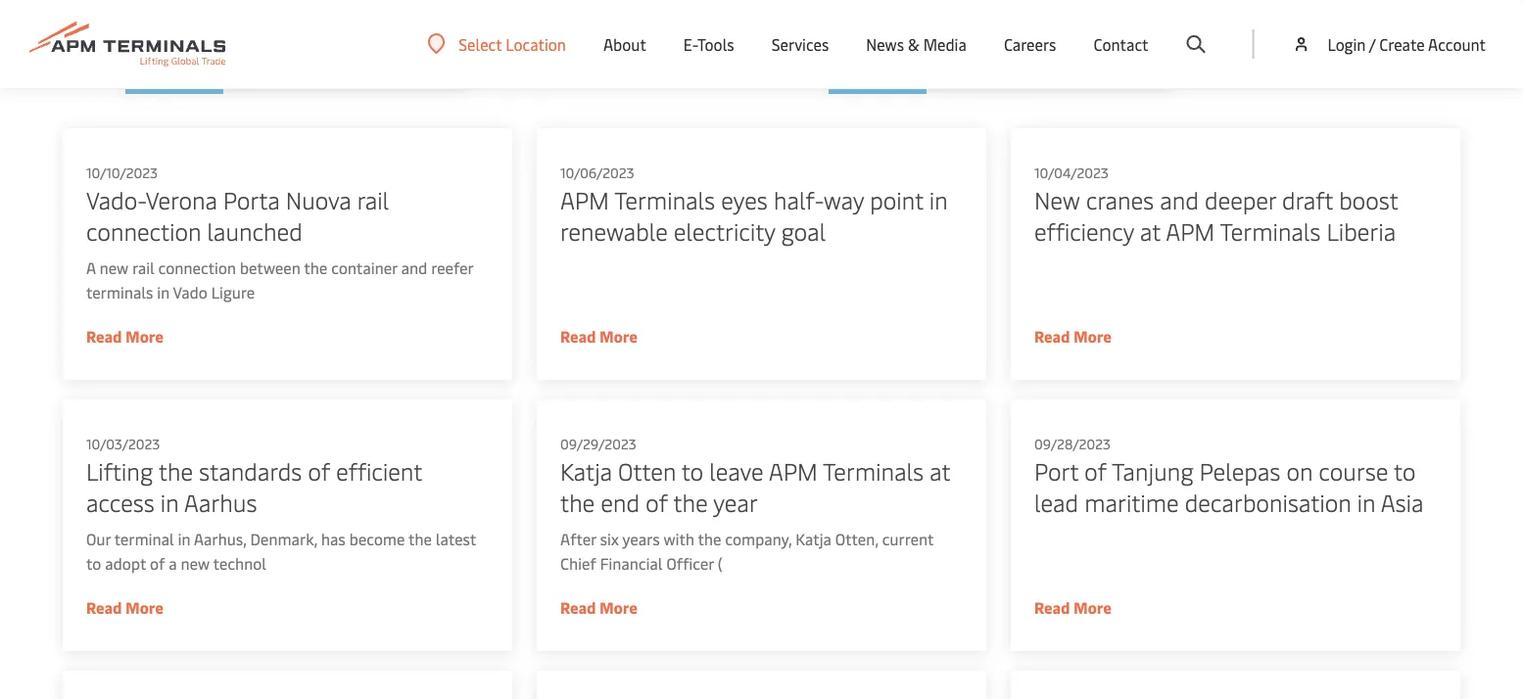 Task type: describe. For each thing, give the bounding box(es) containing it.
more for a new rail connection between the container and reefer terminals in vado ligure
[[126, 326, 164, 347]]

efficient inside lifting the standards of efficient access in aarhus
[[856, 40, 937, 69]]

services button
[[772, 0, 829, 88]]

to inside 09/28/2023 port of tanjung pelepas on course to lead maritime decarbonisation in asia
[[1394, 455, 1416, 487]]

read for apm terminals eyes half-way point in renewable electricity goal
[[560, 326, 596, 347]]

standards inside 10/03/2023 lifting the standards of efficient access in aarhus
[[199, 455, 302, 487]]

officer
[[667, 553, 714, 574]]

media
[[924, 34, 967, 55]]

way
[[824, 184, 864, 215]]

/
[[1369, 33, 1376, 54]]

the up after
[[560, 486, 595, 518]]

reefer
[[431, 257, 473, 278]]

a
[[169, 553, 177, 574]]

pelepas
[[1200, 455, 1281, 487]]

port
[[1035, 455, 1079, 487]]

lead
[[1035, 486, 1079, 518]]

read for a new rail connection between the container and reefer terminals in vado ligure
[[86, 326, 122, 347]]

terminal
[[114, 528, 174, 549]]

tanjung
[[1112, 455, 1194, 487]]

financial
[[600, 553, 663, 574]]

the inside our terminal in aarhus, denmark, has become the latest to adopt of a new technol
[[409, 528, 432, 549]]

09/28/2023 port of tanjung pelepas on course to lead maritime decarbonisation in asia
[[1035, 434, 1424, 518]]

login / create account link
[[1292, 0, 1486, 88]]

six
[[600, 528, 619, 549]]

contact button
[[1094, 0, 1149, 88]]

standards inside lifting the standards of efficient access in aarhus
[[961, 11, 1057, 40]]

lifting the standards of efficient access in aarhus link
[[856, 11, 1144, 69]]

of inside 09/28/2023 port of tanjung pelepas on course to lead maritime decarbonisation in asia
[[1085, 455, 1107, 487]]

new inside "new cranes and deeper draft boost efficiency at apm terminals liberia"
[[153, 0, 195, 10]]

apm inside 09/29/2023 katja otten to leave apm terminals at the end of the year
[[769, 455, 818, 487]]

deeper inside 10/04/2023 new cranes and deeper draft boost efficiency at apm terminals liberia
[[1205, 184, 1276, 215]]

in inside 10/03/2023 lifting the standards of efficient access in aarhus
[[160, 486, 179, 518]]

nuova
[[286, 184, 351, 215]]

the inside after six years with the company, katja otten, current chief financial officer (
[[698, 528, 721, 549]]

draft inside "new cranes and deeper draft boost efficiency at apm terminals liberia"
[[381, 0, 430, 10]]

tools
[[698, 34, 734, 55]]

cranes inside 10/04/2023 new cranes and deeper draft boost efficiency at apm terminals liberia
[[1086, 184, 1154, 215]]

more for apm terminals eyes half-way point in renewable electricity goal
[[600, 326, 638, 347]]

10/03/2023
[[86, 434, 160, 453]]

lifting inside 10/03/2023 lifting the standards of efficient access in aarhus
[[86, 455, 153, 487]]

katja inside 09/29/2023 katja otten to leave apm terminals at the end of the year
[[560, 455, 612, 487]]

eyes
[[721, 184, 768, 215]]

maritime
[[1085, 486, 1179, 518]]

new cranes and deeper draft boost efficiency at apm terminals liberia
[[153, 0, 430, 69]]

more for port of tanjung pelepas on course to lead maritime decarbonisation in asia
[[1074, 597, 1112, 618]]

become
[[349, 528, 405, 549]]

terminals inside 10/06/2023 apm terminals eyes half-way point in renewable electricity goal
[[614, 184, 715, 215]]

(
[[718, 553, 723, 574]]

year
[[713, 486, 758, 518]]

09/29/2023 katja otten to leave apm terminals at the end of the year
[[560, 434, 950, 518]]

decarbonisation
[[1185, 486, 1352, 518]]

efficient inside 10/03/2023 lifting the standards of efficient access in aarhus
[[336, 455, 422, 487]]

a new rail connection between the container and reefer terminals in vado ligure
[[86, 257, 473, 303]]

current
[[882, 528, 934, 549]]

of inside our terminal in aarhus, denmark, has become the latest to adopt of a new technol
[[150, 553, 165, 574]]

after
[[560, 528, 596, 549]]

news
[[866, 34, 904, 55]]

lifting the standards of efficient access in aarhus
[[856, 11, 1100, 69]]

careers button
[[1004, 0, 1057, 88]]

in inside 09/28/2023 port of tanjung pelepas on course to lead maritime decarbonisation in asia
[[1357, 486, 1376, 518]]

10/04/2023
[[1035, 163, 1109, 182]]

denmark,
[[250, 528, 317, 549]]

read more for a new rail connection between the container and reefer terminals in vado ligure
[[86, 326, 164, 347]]

renewable
[[560, 215, 668, 247]]

access inside lifting the standards of efficient access in aarhus
[[942, 40, 1005, 69]]

otten
[[618, 455, 676, 487]]

adopt
[[105, 553, 146, 574]]

the inside 10/03/2023 lifting the standards of efficient access in aarhus
[[159, 455, 193, 487]]

chief
[[560, 553, 596, 574]]

verona
[[146, 184, 217, 215]]

on
[[1287, 455, 1313, 487]]

launched
[[207, 215, 303, 247]]

read more for port of tanjung pelepas on course to lead maritime decarbonisation in asia
[[1035, 597, 1112, 618]]

latest
[[436, 528, 476, 549]]

years
[[622, 528, 660, 549]]

10/04/2023 new cranes and deeper draft boost efficiency at apm terminals liberia
[[1035, 163, 1398, 247]]

aarhus,
[[194, 528, 246, 549]]

terminals
[[86, 281, 153, 303]]

e-tools button
[[684, 0, 734, 88]]

in inside lifting the standards of efficient access in aarhus
[[1010, 40, 1028, 69]]

10/06/2023 apm terminals eyes half-way point in renewable electricity goal
[[560, 163, 948, 247]]

at for efficiency
[[312, 11, 331, 40]]

apm inside 10/06/2023 apm terminals eyes half-way point in renewable electricity goal
[[560, 184, 609, 215]]

container
[[331, 257, 397, 278]]

in inside 10/06/2023 apm terminals eyes half-way point in renewable electricity goal
[[929, 184, 948, 215]]

after six years with the company, katja otten, current chief financial officer (
[[560, 528, 934, 574]]

create
[[1380, 33, 1425, 54]]

company,
[[725, 528, 792, 549]]

services
[[772, 34, 829, 55]]

news & media button
[[866, 0, 967, 88]]

read more for our terminal in aarhus, denmark, has become the latest to adopt of a new technol
[[86, 597, 164, 618]]

goal
[[781, 215, 826, 247]]

rail inside a new rail connection between the container and reefer terminals in vado ligure
[[132, 257, 154, 278]]

select
[[459, 33, 502, 54]]

of inside 09/29/2023 katja otten to leave apm terminals at the end of the year
[[646, 486, 668, 518]]

e-tools
[[684, 34, 734, 55]]

of inside 10/03/2023 lifting the standards of efficient access in aarhus
[[308, 455, 330, 487]]

our terminal in aarhus, denmark, has become the latest to adopt of a new technol
[[86, 528, 476, 574]]

asia
[[1381, 486, 1424, 518]]

and inside 10/04/2023 new cranes and deeper draft boost efficiency at apm terminals liberia
[[1160, 184, 1199, 215]]

the inside a new rail connection between the container and reefer terminals in vado ligure
[[304, 257, 328, 278]]

read for new cranes and deeper draft boost efficiency at apm terminals liberia
[[1035, 326, 1070, 347]]

&
[[908, 34, 920, 55]]



Task type: vqa. For each thing, say whether or not it's contained in the screenshot.


Task type: locate. For each thing, give the bounding box(es) containing it.
in inside a new rail connection between the container and reefer terminals in vado ligure
[[157, 281, 170, 303]]

0 horizontal spatial standards
[[199, 455, 302, 487]]

1 horizontal spatial boost
[[1339, 184, 1398, 215]]

to inside our terminal in aarhus, denmark, has become the latest to adopt of a new technol
[[86, 553, 101, 574]]

1 horizontal spatial new
[[1035, 184, 1080, 215]]

0 vertical spatial katja
[[560, 455, 612, 487]]

the inside lifting the standards of efficient access in aarhus
[[924, 11, 956, 40]]

1 vertical spatial aarhus
[[184, 486, 257, 518]]

at inside "new cranes and deeper draft boost efficiency at apm terminals liberia"
[[312, 11, 331, 40]]

0 horizontal spatial deeper
[[310, 0, 376, 10]]

1 horizontal spatial draft
[[1282, 184, 1333, 215]]

1 horizontal spatial and
[[401, 257, 427, 278]]

0 horizontal spatial and
[[269, 0, 305, 10]]

at
[[312, 11, 331, 40], [1140, 215, 1161, 247], [930, 455, 950, 487]]

in right media
[[1010, 40, 1028, 69]]

efficiency inside "new cranes and deeper draft boost efficiency at apm terminals liberia"
[[213, 11, 306, 40]]

contact
[[1094, 34, 1149, 55]]

0 vertical spatial new
[[99, 257, 129, 278]]

0 vertical spatial aarhus
[[1032, 40, 1100, 69]]

0 horizontal spatial at
[[312, 11, 331, 40]]

1 horizontal spatial to
[[682, 455, 704, 487]]

the right between
[[304, 257, 328, 278]]

cranes inside "new cranes and deeper draft boost efficiency at apm terminals liberia"
[[200, 0, 263, 10]]

cranes
[[200, 0, 263, 10], [1086, 184, 1154, 215]]

more for new cranes and deeper draft boost efficiency at apm terminals liberia
[[1074, 326, 1112, 347]]

0 vertical spatial access
[[942, 40, 1005, 69]]

login
[[1328, 33, 1366, 54]]

a
[[86, 257, 96, 278]]

apm
[[336, 11, 382, 40], [560, 184, 609, 215], [1166, 215, 1215, 247], [769, 455, 818, 487]]

1 horizontal spatial at
[[930, 455, 950, 487]]

0 horizontal spatial draft
[[381, 0, 430, 10]]

new cranes and deeper draft boost efficiency at apm terminals liberia link
[[153, 0, 441, 69]]

0 horizontal spatial efficiency
[[213, 11, 306, 40]]

in left asia
[[1357, 486, 1376, 518]]

read for our terminal in aarhus, denmark, has become the latest to adopt of a new technol
[[86, 597, 122, 618]]

1 horizontal spatial efficient
[[856, 40, 937, 69]]

porta
[[223, 184, 280, 215]]

0 vertical spatial standards
[[961, 11, 1057, 40]]

about
[[603, 34, 646, 55]]

1 horizontal spatial deeper
[[1205, 184, 1276, 215]]

2 vertical spatial and
[[401, 257, 427, 278]]

read for after six years with the company, katja otten, current chief financial officer (
[[560, 597, 596, 618]]

lifting
[[856, 11, 919, 40], [86, 455, 153, 487]]

1 vertical spatial access
[[86, 486, 154, 518]]

the left latest
[[409, 528, 432, 549]]

otten,
[[835, 528, 879, 549]]

1 horizontal spatial efficiency
[[1035, 215, 1134, 247]]

course
[[1319, 455, 1389, 487]]

terminals inside 09/29/2023 katja otten to leave apm terminals at the end of the year
[[823, 455, 924, 487]]

liberia
[[252, 40, 317, 69], [1327, 215, 1396, 247]]

0 vertical spatial at
[[312, 11, 331, 40]]

in right point
[[929, 184, 948, 215]]

10/10/2023 vado-verona porta nuova rail connection launched
[[86, 163, 389, 247]]

connection
[[86, 215, 201, 247], [158, 257, 236, 278]]

0 horizontal spatial new
[[99, 257, 129, 278]]

to right course
[[1394, 455, 1416, 487]]

rail
[[357, 184, 389, 215], [132, 257, 154, 278]]

access inside 10/03/2023 lifting the standards of efficient access in aarhus
[[86, 486, 154, 518]]

in left vado at left
[[157, 281, 170, 303]]

0 horizontal spatial new
[[153, 0, 195, 10]]

0 vertical spatial rail
[[357, 184, 389, 215]]

of right end
[[646, 486, 668, 518]]

more
[[126, 326, 164, 347], [600, 326, 638, 347], [1074, 326, 1112, 347], [126, 597, 164, 618], [600, 597, 638, 618], [1074, 597, 1112, 618]]

0 horizontal spatial aarhus
[[184, 486, 257, 518]]

our
[[86, 528, 111, 549]]

230928 aarhus gate 1600 image
[[868, 0, 1398, 55]]

read more for new cranes and deeper draft boost efficiency at apm terminals liberia
[[1035, 326, 1112, 347]]

end
[[601, 486, 640, 518]]

in inside our terminal in aarhus, denmark, has become the latest to adopt of a new technol
[[178, 528, 191, 549]]

deeper inside "new cranes and deeper draft boost efficiency at apm terminals liberia"
[[310, 0, 376, 10]]

2 horizontal spatial and
[[1160, 184, 1199, 215]]

1 horizontal spatial rail
[[357, 184, 389, 215]]

in
[[1010, 40, 1028, 69], [929, 184, 948, 215], [157, 281, 170, 303], [160, 486, 179, 518], [1357, 486, 1376, 518], [178, 528, 191, 549]]

login / create account
[[1328, 33, 1486, 54]]

the up ( at the bottom
[[698, 528, 721, 549]]

10/10/2023
[[86, 163, 158, 182]]

in left aarhus,
[[178, 528, 191, 549]]

katja down 09/29/2023
[[560, 455, 612, 487]]

1 vertical spatial katja
[[796, 528, 832, 549]]

0 vertical spatial connection
[[86, 215, 201, 247]]

new
[[153, 0, 195, 10], [1035, 184, 1080, 215]]

aarhus
[[1032, 40, 1100, 69], [184, 486, 257, 518]]

boost inside 10/04/2023 new cranes and deeper draft boost efficiency at apm terminals liberia
[[1339, 184, 1398, 215]]

at inside 10/04/2023 new cranes and deeper draft boost efficiency at apm terminals liberia
[[1140, 215, 1161, 247]]

rail up terminals
[[132, 257, 154, 278]]

point
[[870, 184, 924, 215]]

lifting down 10/03/2023 in the left bottom of the page
[[86, 455, 153, 487]]

new inside a new rail connection between the container and reefer terminals in vado ligure
[[99, 257, 129, 278]]

and inside a new rail connection between the container and reefer terminals in vado ligure
[[401, 257, 427, 278]]

the up "with"
[[673, 486, 708, 518]]

account
[[1428, 33, 1486, 54]]

read more
[[86, 326, 164, 347], [560, 326, 638, 347], [1035, 326, 1112, 347], [86, 597, 164, 618], [560, 597, 638, 618], [1035, 597, 1112, 618]]

with
[[664, 528, 694, 549]]

half-
[[774, 184, 824, 215]]

09/29/2023
[[560, 434, 636, 453]]

0 horizontal spatial to
[[86, 553, 101, 574]]

katja inside after six years with the company, katja otten, current chief financial officer (
[[796, 528, 832, 549]]

aarhus inside lifting the standards of efficient access in aarhus
[[1032, 40, 1100, 69]]

1 vertical spatial connection
[[158, 257, 236, 278]]

0 vertical spatial new
[[153, 0, 195, 10]]

liberia inside 10/04/2023 new cranes and deeper draft boost efficiency at apm terminals liberia
[[1327, 215, 1396, 247]]

standards
[[961, 11, 1057, 40], [199, 455, 302, 487]]

at for terminals
[[930, 455, 950, 487]]

of inside lifting the standards of efficient access in aarhus
[[1063, 11, 1083, 40]]

news & media
[[866, 34, 967, 55]]

lifting left media
[[856, 11, 919, 40]]

1 horizontal spatial new
[[181, 553, 210, 574]]

1 horizontal spatial cranes
[[1086, 184, 1154, 215]]

vado
[[173, 281, 208, 303]]

1 vertical spatial boost
[[1339, 184, 1398, 215]]

0 horizontal spatial access
[[86, 486, 154, 518]]

liberia mhc2 1600 image
[[165, 0, 695, 55]]

0 vertical spatial efficient
[[856, 40, 937, 69]]

2 horizontal spatial at
[[1140, 215, 1161, 247]]

10/06/2023
[[560, 163, 634, 182]]

at inside 09/29/2023 katja otten to leave apm terminals at the end of the year
[[930, 455, 950, 487]]

0 horizontal spatial lifting
[[86, 455, 153, 487]]

location
[[506, 33, 566, 54]]

draft inside 10/04/2023 new cranes and deeper draft boost efficiency at apm terminals liberia
[[1282, 184, 1333, 215]]

ligure
[[211, 281, 255, 303]]

1 vertical spatial efficiency
[[1035, 215, 1134, 247]]

katja left otten,
[[796, 528, 832, 549]]

1 vertical spatial new
[[1035, 184, 1080, 215]]

select location button
[[427, 33, 566, 55]]

0 horizontal spatial efficient
[[336, 455, 422, 487]]

apm inside "new cranes and deeper draft boost efficiency at apm terminals liberia"
[[336, 11, 382, 40]]

1 vertical spatial cranes
[[1086, 184, 1154, 215]]

1 vertical spatial and
[[1160, 184, 1199, 215]]

0 vertical spatial cranes
[[200, 0, 263, 10]]

electricity
[[674, 215, 775, 247]]

boost inside "new cranes and deeper draft boost efficiency at apm terminals liberia"
[[153, 11, 208, 40]]

1 horizontal spatial aarhus
[[1032, 40, 1100, 69]]

1 vertical spatial efficient
[[336, 455, 422, 487]]

0 vertical spatial draft
[[381, 0, 430, 10]]

1 vertical spatial at
[[1140, 215, 1161, 247]]

1 vertical spatial draft
[[1282, 184, 1333, 215]]

terminals inside "new cranes and deeper draft boost efficiency at apm terminals liberia"
[[153, 40, 247, 69]]

new inside 10/04/2023 new cranes and deeper draft boost efficiency at apm terminals liberia
[[1035, 184, 1080, 215]]

connection down '10/10/2023'
[[86, 215, 201, 247]]

apm inside 10/04/2023 new cranes and deeper draft boost efficiency at apm terminals liberia
[[1166, 215, 1215, 247]]

0 horizontal spatial rail
[[132, 257, 154, 278]]

1 horizontal spatial lifting
[[856, 11, 919, 40]]

1 vertical spatial lifting
[[86, 455, 153, 487]]

the down 10/03/2023 in the left bottom of the page
[[159, 455, 193, 487]]

about button
[[603, 0, 646, 88]]

vado-
[[86, 184, 146, 215]]

0 vertical spatial liberia
[[252, 40, 317, 69]]

and
[[269, 0, 305, 10], [1160, 184, 1199, 215], [401, 257, 427, 278]]

liberia inside "new cranes and deeper draft boost efficiency at apm terminals liberia"
[[252, 40, 317, 69]]

0 vertical spatial boost
[[153, 11, 208, 40]]

connection up vado at left
[[158, 257, 236, 278]]

and inside "new cranes and deeper draft boost efficiency at apm terminals liberia"
[[269, 0, 305, 10]]

0 vertical spatial lifting
[[856, 11, 919, 40]]

the
[[924, 11, 956, 40], [304, 257, 328, 278], [159, 455, 193, 487], [560, 486, 595, 518], [673, 486, 708, 518], [409, 528, 432, 549], [698, 528, 721, 549]]

access
[[942, 40, 1005, 69], [86, 486, 154, 518]]

1 vertical spatial liberia
[[1327, 215, 1396, 247]]

2 vertical spatial at
[[930, 455, 950, 487]]

of right the careers
[[1063, 11, 1083, 40]]

1 vertical spatial standards
[[199, 455, 302, 487]]

2 horizontal spatial to
[[1394, 455, 1416, 487]]

read more for apm terminals eyes half-way point in renewable electricity goal
[[560, 326, 638, 347]]

aarhus inside 10/03/2023 lifting the standards of efficient access in aarhus
[[184, 486, 257, 518]]

in up terminal
[[160, 486, 179, 518]]

select location
[[459, 33, 566, 54]]

e-
[[684, 34, 698, 55]]

1 horizontal spatial katja
[[796, 528, 832, 549]]

to left leave
[[682, 455, 704, 487]]

read
[[86, 326, 122, 347], [560, 326, 596, 347], [1035, 326, 1070, 347], [86, 597, 122, 618], [560, 597, 596, 618], [1035, 597, 1070, 618]]

1 horizontal spatial standards
[[961, 11, 1057, 40]]

terminals inside 10/04/2023 new cranes and deeper draft boost efficiency at apm terminals liberia
[[1220, 215, 1321, 247]]

10/03/2023 lifting the standards of efficient access in aarhus
[[86, 434, 422, 518]]

0 horizontal spatial liberia
[[252, 40, 317, 69]]

09/28/2023
[[1035, 434, 1111, 453]]

between
[[240, 257, 301, 278]]

to down our
[[86, 553, 101, 574]]

0 vertical spatial deeper
[[310, 0, 376, 10]]

0 horizontal spatial boost
[[153, 11, 208, 40]]

read for port of tanjung pelepas on course to lead maritime decarbonisation in asia
[[1035, 597, 1070, 618]]

leave
[[710, 455, 764, 487]]

0 vertical spatial and
[[269, 0, 305, 10]]

of left a
[[150, 553, 165, 574]]

of up the has
[[308, 455, 330, 487]]

1 vertical spatial deeper
[[1205, 184, 1276, 215]]

more for after six years with the company, katja otten, current chief financial officer (
[[600, 597, 638, 618]]

efficiency inside 10/04/2023 new cranes and deeper draft boost efficiency at apm terminals liberia
[[1035, 215, 1134, 247]]

rail inside 10/10/2023 vado-verona porta nuova rail connection launched
[[357, 184, 389, 215]]

to inside 09/29/2023 katja otten to leave apm terminals at the end of the year
[[682, 455, 704, 487]]

careers
[[1004, 34, 1057, 55]]

lifting inside lifting the standards of efficient access in aarhus
[[856, 11, 919, 40]]

of down 09/28/2023
[[1085, 455, 1107, 487]]

read more for after six years with the company, katja otten, current chief financial officer (
[[560, 597, 638, 618]]

0 horizontal spatial katja
[[560, 455, 612, 487]]

new
[[99, 257, 129, 278], [181, 553, 210, 574]]

1 horizontal spatial liberia
[[1327, 215, 1396, 247]]

technol
[[213, 553, 266, 574]]

connection inside a new rail connection between the container and reefer terminals in vado ligure
[[158, 257, 236, 278]]

0 vertical spatial efficiency
[[213, 11, 306, 40]]

rail right nuova
[[357, 184, 389, 215]]

has
[[321, 528, 346, 549]]

1 vertical spatial rail
[[132, 257, 154, 278]]

terminals
[[153, 40, 247, 69], [614, 184, 715, 215], [1220, 215, 1321, 247], [823, 455, 924, 487]]

1 vertical spatial new
[[181, 553, 210, 574]]

1 horizontal spatial access
[[942, 40, 1005, 69]]

connection inside 10/10/2023 vado-verona porta nuova rail connection launched
[[86, 215, 201, 247]]

new inside our terminal in aarhus, denmark, has become the latest to adopt of a new technol
[[181, 553, 210, 574]]

more for our terminal in aarhus, denmark, has become the latest to adopt of a new technol
[[126, 597, 164, 618]]

the right & at the right top of the page
[[924, 11, 956, 40]]

deeper
[[310, 0, 376, 10], [1205, 184, 1276, 215]]

0 horizontal spatial cranes
[[200, 0, 263, 10]]



